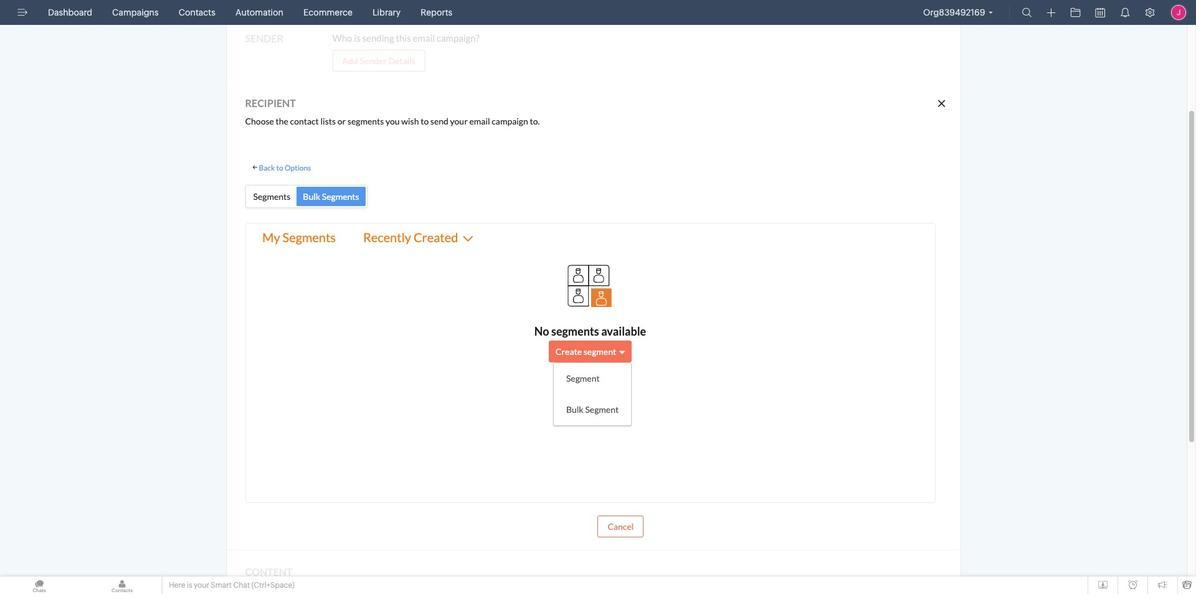 Task type: describe. For each thing, give the bounding box(es) containing it.
here
[[169, 581, 185, 590]]

here is your smart chat (ctrl+space)
[[169, 581, 295, 590]]

library link
[[368, 0, 406, 25]]

is
[[187, 581, 192, 590]]

automation
[[235, 7, 284, 17]]

org839492169
[[923, 7, 985, 17]]

calendar image
[[1096, 7, 1105, 17]]

reports link
[[416, 0, 457, 25]]

contacts
[[179, 7, 216, 17]]

campaigns link
[[107, 0, 164, 25]]

dashboard link
[[43, 0, 97, 25]]

quick actions image
[[1047, 8, 1056, 17]]

your
[[194, 581, 209, 590]]



Task type: locate. For each thing, give the bounding box(es) containing it.
chats image
[[0, 577, 79, 594]]

campaigns
[[112, 7, 159, 17]]

library
[[373, 7, 401, 17]]

notifications image
[[1120, 7, 1130, 17]]

contacts link
[[174, 0, 220, 25]]

configure settings image
[[1145, 7, 1155, 17]]

automation link
[[230, 0, 289, 25]]

folder image
[[1071, 7, 1081, 17]]

dashboard
[[48, 7, 92, 17]]

(ctrl+space)
[[251, 581, 295, 590]]

search image
[[1022, 7, 1032, 17]]

smart
[[211, 581, 232, 590]]

chat
[[233, 581, 250, 590]]

ecommerce link
[[298, 0, 358, 25]]

ecommerce
[[303, 7, 353, 17]]

contacts image
[[83, 577, 161, 594]]

reports
[[421, 7, 452, 17]]



Task type: vqa. For each thing, say whether or not it's contained in the screenshot.
Admin Panel link
no



